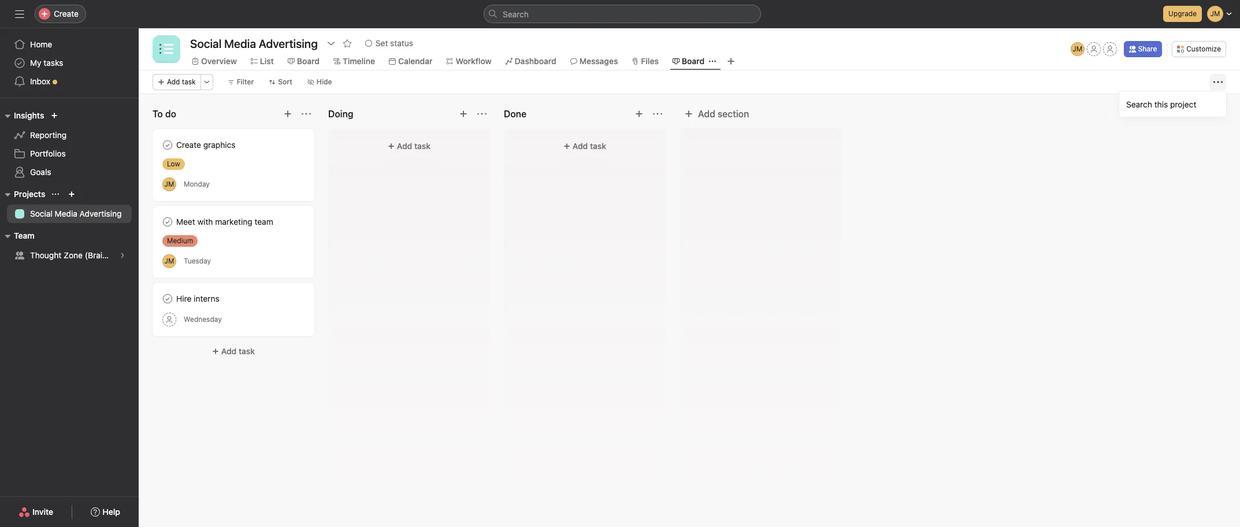 Task type: vqa. For each thing, say whether or not it's contained in the screenshot.
Add Task icon
yes



Task type: locate. For each thing, give the bounding box(es) containing it.
1 horizontal spatial more section actions image
[[653, 109, 662, 119]]

upgrade button
[[1164, 6, 1202, 22]]

0 vertical spatial completed checkbox
[[161, 215, 175, 229]]

completed image left meet
[[161, 215, 175, 229]]

board link up hide dropdown button
[[288, 55, 320, 68]]

1 add task image from the left
[[283, 109, 292, 119]]

1 more section actions image from the left
[[302, 109, 311, 119]]

0 horizontal spatial more section actions image
[[302, 109, 311, 119]]

1 board link from the left
[[288, 55, 320, 68]]

create
[[54, 9, 79, 18], [176, 140, 201, 150]]

completed checkbox for hire
[[161, 292, 175, 306]]

add task image down sort
[[283, 109, 292, 119]]

1 horizontal spatial board
[[682, 56, 705, 66]]

hire interns
[[176, 294, 219, 303]]

2 board from the left
[[682, 56, 705, 66]]

0 vertical spatial completed image
[[161, 138, 175, 152]]

teams element
[[0, 225, 157, 267]]

board for 1st board link from the right
[[682, 56, 705, 66]]

board link
[[288, 55, 320, 68], [673, 55, 705, 68]]

with
[[197, 217, 213, 227]]

messages
[[580, 56, 618, 66]]

social media advertising
[[30, 209, 122, 219]]

more section actions image
[[302, 109, 311, 119], [653, 109, 662, 119]]

timeline link
[[334, 55, 375, 68]]

1 vertical spatial completed checkbox
[[161, 292, 175, 306]]

0 vertical spatial jm button
[[1071, 42, 1085, 56]]

board link left tab actions icon
[[673, 55, 705, 68]]

create up 'home' link
[[54, 9, 79, 18]]

sort button
[[264, 74, 298, 90]]

add inside add section button
[[698, 109, 716, 119]]

files link
[[632, 55, 659, 68]]

2 vertical spatial jm
[[164, 256, 174, 265]]

more section actions image right add task image
[[653, 109, 662, 119]]

messages link
[[570, 55, 618, 68]]

insights element
[[0, 105, 139, 184]]

team
[[14, 231, 34, 240]]

social
[[30, 209, 53, 219]]

hide
[[317, 77, 332, 86]]

reporting
[[30, 130, 67, 140]]

wednesday
[[184, 315, 222, 324]]

set status
[[376, 38, 413, 48]]

interns
[[194, 294, 219, 303]]

overview link
[[192, 55, 237, 68]]

add task image
[[635, 109, 644, 119]]

3 completed image from the top
[[161, 292, 175, 306]]

completed image for meet
[[161, 215, 175, 229]]

projects element
[[0, 184, 139, 225]]

create graphics
[[176, 140, 236, 150]]

2 completed image from the top
[[161, 215, 175, 229]]

timeline
[[343, 56, 375, 66]]

1 vertical spatial completed image
[[161, 215, 175, 229]]

more section actions image for to do
[[302, 109, 311, 119]]

1 horizontal spatial add task image
[[459, 109, 468, 119]]

add task image left more section actions icon
[[459, 109, 468, 119]]

graphics
[[203, 140, 236, 150]]

board left tab actions icon
[[682, 56, 705, 66]]

tab actions image
[[709, 58, 716, 65]]

Search tasks, projects, and more text field
[[484, 5, 761, 23]]

completed image up 'low'
[[161, 138, 175, 152]]

jm button
[[1071, 42, 1085, 56], [162, 177, 176, 191], [162, 254, 176, 268]]

1 horizontal spatial create
[[176, 140, 201, 150]]

set status button
[[360, 35, 418, 51]]

completed checkbox left meet
[[161, 215, 175, 229]]

1 vertical spatial jm
[[164, 179, 174, 188]]

reporting link
[[7, 126, 132, 145]]

add task
[[167, 77, 196, 86], [397, 141, 431, 151], [573, 141, 606, 151], [221, 346, 255, 356]]

home
[[30, 39, 52, 49]]

marketing
[[215, 217, 252, 227]]

2 vertical spatial jm button
[[162, 254, 176, 268]]

1 horizontal spatial board link
[[673, 55, 705, 68]]

more actions image down customize
[[1214, 77, 1223, 87]]

list image
[[160, 42, 173, 56]]

medium
[[167, 236, 193, 245]]

overview
[[201, 56, 237, 66]]

0 horizontal spatial create
[[54, 9, 79, 18]]

board up hide dropdown button
[[297, 56, 320, 66]]

team button
[[0, 229, 34, 243]]

add to starred image
[[343, 39, 352, 48]]

add task button
[[153, 74, 201, 90], [335, 136, 483, 157], [511, 136, 659, 157], [153, 341, 314, 362]]

2 add task image from the left
[[459, 109, 468, 119]]

0 horizontal spatial board link
[[288, 55, 320, 68]]

show options image
[[327, 39, 336, 48]]

1 horizontal spatial more actions image
[[1214, 77, 1223, 87]]

search this project link
[[1120, 94, 1227, 114]]

2 completed checkbox from the top
[[161, 292, 175, 306]]

1 vertical spatial jm button
[[162, 177, 176, 191]]

2 more section actions image from the left
[[653, 109, 662, 119]]

my
[[30, 58, 41, 68]]

goals
[[30, 167, 51, 177]]

upgrade
[[1169, 9, 1197, 18]]

insights
[[14, 110, 44, 120]]

1 vertical spatial create
[[176, 140, 201, 150]]

Completed checkbox
[[161, 215, 175, 229], [161, 292, 175, 306]]

1 completed checkbox from the top
[[161, 215, 175, 229]]

0 horizontal spatial more actions image
[[203, 79, 210, 86]]

more actions image
[[1214, 77, 1223, 87], [203, 79, 210, 86]]

completed checkbox for meet
[[161, 215, 175, 229]]

completed image left hire at the left of page
[[161, 292, 175, 306]]

board
[[297, 56, 320, 66], [682, 56, 705, 66]]

completed checkbox left hire at the left of page
[[161, 292, 175, 306]]

jm
[[1073, 45, 1083, 53], [164, 179, 174, 188], [164, 256, 174, 265]]

task
[[182, 77, 196, 86], [414, 141, 431, 151], [590, 141, 606, 151], [239, 346, 255, 356]]

projects button
[[0, 187, 45, 201]]

invite
[[32, 507, 53, 517]]

completed image for create
[[161, 138, 175, 152]]

add
[[167, 77, 180, 86], [698, 109, 716, 119], [397, 141, 412, 151], [573, 141, 588, 151], [221, 346, 237, 356]]

more section actions image for done
[[653, 109, 662, 119]]

show options, current sort, top image
[[52, 191, 59, 198]]

search this project
[[1127, 99, 1197, 109]]

workflow
[[456, 56, 492, 66]]

0 vertical spatial create
[[54, 9, 79, 18]]

1 board from the left
[[297, 56, 320, 66]]

tasks
[[44, 58, 63, 68]]

create right completed checkbox
[[176, 140, 201, 150]]

more section actions image down hide dropdown button
[[302, 109, 311, 119]]

create inside popup button
[[54, 9, 79, 18]]

None text field
[[187, 33, 321, 54]]

1 completed image from the top
[[161, 138, 175, 152]]

add task image
[[283, 109, 292, 119], [459, 109, 468, 119]]

0 horizontal spatial add task image
[[283, 109, 292, 119]]

calendar link
[[389, 55, 433, 68]]

inbox link
[[7, 72, 132, 91]]

0 horizontal spatial board
[[297, 56, 320, 66]]

2 vertical spatial completed image
[[161, 292, 175, 306]]

completed image
[[161, 138, 175, 152], [161, 215, 175, 229], [161, 292, 175, 306]]

invite button
[[11, 502, 61, 523]]

dashboard
[[515, 56, 557, 66]]

more actions image down overview link
[[203, 79, 210, 86]]



Task type: describe. For each thing, give the bounding box(es) containing it.
projects
[[14, 189, 45, 199]]

completed image for hire
[[161, 292, 175, 306]]

thought zone (brainstorm space) link
[[7, 246, 157, 265]]

(brainstorm
[[85, 250, 129, 260]]

customize
[[1187, 45, 1221, 53]]

filter button
[[222, 74, 259, 90]]

meet with marketing team
[[176, 217, 273, 227]]

create for create
[[54, 9, 79, 18]]

project
[[1171, 99, 1197, 109]]

jm button for meet with marketing team
[[162, 254, 176, 268]]

2 board link from the left
[[673, 55, 705, 68]]

list
[[260, 56, 274, 66]]

tuesday button
[[184, 257, 211, 265]]

my tasks link
[[7, 54, 132, 72]]

home link
[[7, 35, 132, 54]]

add task image for doing
[[459, 109, 468, 119]]

global element
[[0, 28, 139, 98]]

set
[[376, 38, 388, 48]]

portfolios link
[[7, 145, 132, 163]]

done
[[504, 109, 527, 119]]

meet
[[176, 217, 195, 227]]

hide button
[[302, 74, 337, 90]]

jm for create graphics
[[164, 179, 174, 188]]

dashboard link
[[506, 55, 557, 68]]

help button
[[83, 502, 128, 523]]

create button
[[35, 5, 86, 23]]

board for 1st board link from left
[[297, 56, 320, 66]]

advertising
[[80, 209, 122, 219]]

search
[[1127, 99, 1153, 109]]

section
[[718, 109, 749, 119]]

goals link
[[7, 163, 132, 182]]

create for create graphics
[[176, 140, 201, 150]]

inbox
[[30, 76, 50, 86]]

jm for meet with marketing team
[[164, 256, 174, 265]]

sort
[[278, 77, 292, 86]]

new project or portfolio image
[[68, 191, 75, 198]]

share
[[1139, 45, 1157, 53]]

thought
[[30, 250, 61, 260]]

portfolios
[[30, 149, 66, 158]]

my tasks
[[30, 58, 63, 68]]

low
[[167, 160, 180, 168]]

hide sidebar image
[[15, 9, 24, 18]]

zone
[[64, 250, 83, 260]]

filter
[[237, 77, 254, 86]]

help
[[102, 507, 120, 517]]

insights button
[[0, 109, 44, 123]]

social media advertising link
[[7, 205, 132, 223]]

media
[[55, 209, 77, 219]]

thought zone (brainstorm space)
[[30, 250, 157, 260]]

customize button
[[1172, 41, 1227, 57]]

team
[[255, 217, 273, 227]]

space)
[[131, 250, 157, 260]]

add task image for to do
[[283, 109, 292, 119]]

new image
[[51, 112, 58, 119]]

add section button
[[680, 103, 754, 124]]

doing
[[328, 109, 354, 119]]

this
[[1155, 99, 1168, 109]]

monday
[[184, 180, 210, 188]]

add tab image
[[727, 57, 736, 66]]

files
[[641, 56, 659, 66]]

tuesday
[[184, 257, 211, 265]]

jm button for create graphics
[[162, 177, 176, 191]]

hire
[[176, 294, 192, 303]]

wednesday button
[[184, 315, 222, 324]]

more section actions image
[[477, 109, 487, 119]]

0 vertical spatial jm
[[1073, 45, 1083, 53]]

see details, thought zone (brainstorm space) image
[[119, 252, 126, 259]]

workflow link
[[447, 55, 492, 68]]

to do
[[153, 109, 176, 119]]

share button
[[1124, 41, 1163, 57]]

add section
[[698, 109, 749, 119]]

monday button
[[184, 180, 210, 188]]

calendar
[[398, 56, 433, 66]]

status
[[390, 38, 413, 48]]

Completed checkbox
[[161, 138, 175, 152]]

list link
[[251, 55, 274, 68]]



